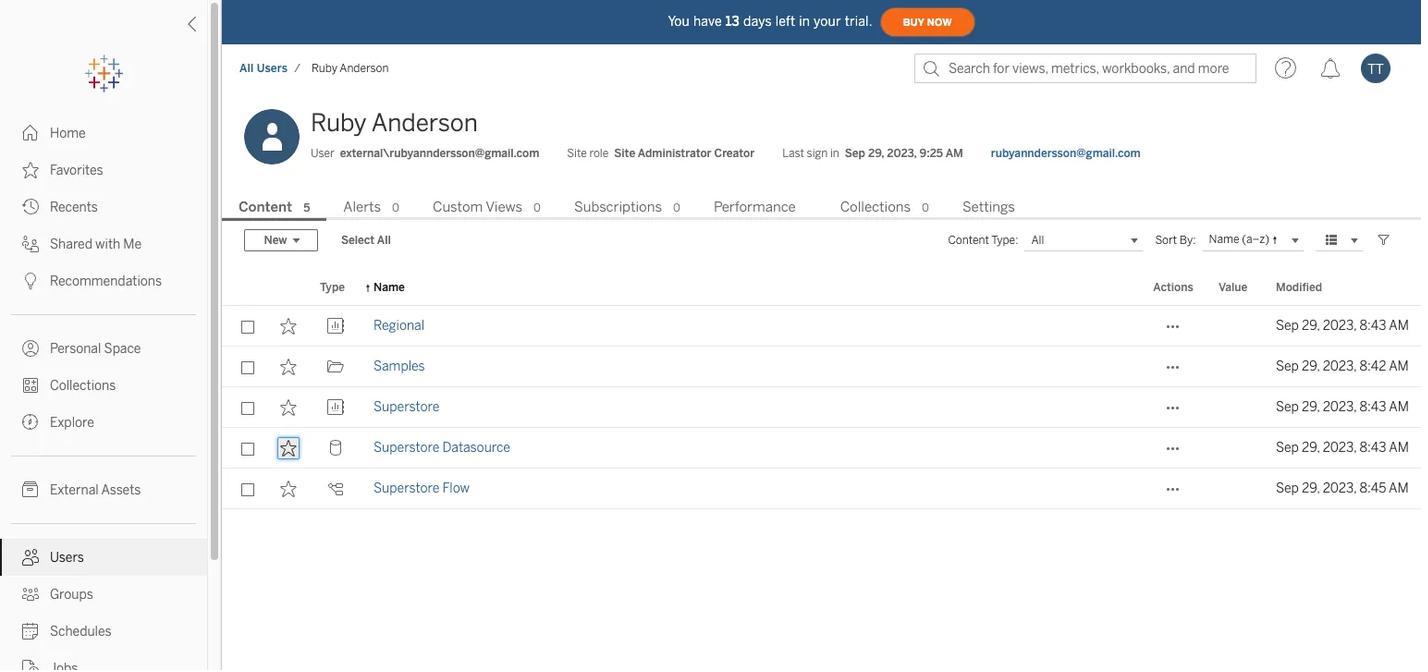 Task type: describe. For each thing, give the bounding box(es) containing it.
0 for alerts
[[392, 202, 399, 215]]

9:25
[[920, 147, 943, 160]]

custom
[[433, 199, 483, 215]]

2023, for superstore
[[1323, 400, 1357, 415]]

have
[[694, 13, 722, 29]]

favorites link
[[0, 152, 207, 189]]

29, left 8:42
[[1302, 359, 1320, 375]]

13
[[726, 13, 740, 29]]

by text only_f5he34f image for recents
[[22, 199, 39, 216]]

me
[[123, 237, 142, 253]]

collections link
[[0, 367, 207, 404]]

role
[[590, 147, 609, 160]]

samples
[[374, 359, 425, 375]]

main navigation. press the up and down arrow keys to access links. element
[[0, 115, 207, 671]]

all users link
[[239, 61, 289, 76]]

list view image
[[1324, 232, 1340, 249]]

you
[[668, 13, 690, 29]]

2023, left 9:25
[[887, 147, 917, 160]]

5
[[303, 202, 310, 215]]

/
[[294, 62, 301, 75]]

8:42
[[1360, 359, 1387, 375]]

2023, for superstore datasource
[[1323, 440, 1357, 456]]

days
[[744, 13, 772, 29]]

by text only_f5he34f image for groups
[[22, 586, 39, 603]]

subscriptions
[[574, 199, 662, 215]]

8:43 for superstore
[[1360, 400, 1387, 415]]

superstore for superstore flow
[[374, 481, 440, 497]]

alerts
[[343, 199, 381, 215]]

superstore for superstore
[[374, 400, 440, 415]]

with
[[95, 237, 120, 253]]

explore link
[[0, 404, 207, 441]]

0 vertical spatial all
[[240, 62, 254, 75]]

home link
[[0, 115, 207, 152]]

8:43 for superstore datasource
[[1360, 440, 1387, 456]]

content for content type:
[[948, 234, 989, 247]]

left
[[776, 13, 796, 29]]

sep 29, 2023, 8:43 am for superstore datasource
[[1276, 440, 1409, 456]]

custom views
[[433, 199, 523, 215]]

29, for regional
[[1302, 318, 1320, 334]]

personal space
[[50, 341, 141, 357]]

content type:
[[948, 234, 1019, 247]]

user
[[311, 147, 335, 160]]

sort by:
[[1156, 234, 1196, 247]]

superstore flow link
[[374, 469, 470, 510]]

row containing samples
[[222, 347, 1422, 387]]

sep 29, 2023, 8:43 am for superstore
[[1276, 400, 1409, 415]]

sep 29, 2023, 8:45 am
[[1276, 481, 1409, 497]]

collections inside sub-spaces tab list
[[840, 199, 911, 215]]

superstore flow
[[374, 481, 470, 497]]

0 for subscriptions
[[673, 202, 681, 215]]

external\rubyanndersson@gmail.com
[[340, 147, 539, 160]]

29, left 9:25
[[868, 147, 884, 160]]

sort
[[1156, 234, 1178, 247]]

row containing superstore flow
[[222, 469, 1422, 510]]

sep for superstore datasource
[[1276, 440, 1299, 456]]

29, for superstore flow
[[1302, 481, 1320, 497]]

am for superstore datasource
[[1389, 440, 1409, 456]]

cell inside grid
[[1208, 347, 1265, 387]]

superstore datasource link
[[374, 428, 510, 469]]

rubyanndersson@gmail.com link
[[991, 145, 1141, 162]]

recommendations
[[50, 274, 162, 290]]

rubyanndersson@gmail.com
[[991, 147, 1141, 160]]

0 vertical spatial ruby anderson
[[312, 62, 389, 75]]

select all
[[341, 234, 391, 247]]

shared
[[50, 237, 92, 253]]

user external\rubyanndersson@gmail.com
[[311, 147, 539, 160]]

by text only_f5he34f image for favorites
[[22, 162, 39, 179]]

type:
[[992, 234, 1019, 247]]

your
[[814, 13, 841, 29]]

external assets
[[50, 483, 141, 499]]

2 site from the left
[[614, 147, 636, 160]]

am right 9:25
[[946, 147, 964, 160]]

users inside users link
[[50, 550, 84, 566]]

regional link
[[374, 306, 425, 347]]

external
[[50, 483, 99, 499]]

by text only_f5he34f image for collections
[[22, 377, 39, 394]]

by text only_f5he34f image for shared with me
[[22, 236, 39, 253]]

2023, for regional
[[1323, 318, 1357, 334]]

now
[[927, 16, 952, 28]]

row group containing regional
[[222, 306, 1422, 510]]

samples link
[[374, 347, 425, 387]]

shared with me link
[[0, 226, 207, 263]]

0 vertical spatial anderson
[[340, 62, 389, 75]]

administrator
[[638, 147, 712, 160]]

superstore link
[[374, 387, 440, 428]]

last sign in sep 29, 2023, 9:25 am
[[783, 147, 964, 160]]

value
[[1219, 281, 1248, 294]]

groups
[[50, 587, 93, 603]]

select all button
[[329, 229, 403, 252]]

schedules
[[50, 624, 111, 640]]

am for superstore
[[1389, 400, 1409, 415]]

buy
[[903, 16, 925, 28]]

29, for superstore
[[1302, 400, 1320, 415]]

recommendations link
[[0, 263, 207, 300]]

ruby inside ruby anderson main content
[[311, 108, 367, 138]]

29, for superstore datasource
[[1302, 440, 1320, 456]]

favorites
[[50, 163, 103, 179]]

8 by text only_f5he34f image from the top
[[22, 660, 39, 671]]

workbook image for superstore
[[327, 400, 344, 416]]



Task type: locate. For each thing, give the bounding box(es) containing it.
creator
[[715, 147, 755, 160]]

3 8:43 from the top
[[1360, 440, 1387, 456]]

0 down administrator
[[673, 202, 681, 215]]

ruby up the user
[[311, 108, 367, 138]]

sep 29, 2023, 8:43 am for regional
[[1276, 318, 1409, 334]]

all
[[240, 62, 254, 75], [377, 234, 391, 247]]

am
[[946, 147, 964, 160], [1389, 318, 1409, 334], [1389, 359, 1409, 375], [1389, 400, 1409, 415], [1389, 440, 1409, 456], [1389, 481, 1409, 497]]

4 row from the top
[[222, 428, 1422, 469]]

2 superstore from the top
[[374, 440, 440, 456]]

all users /
[[240, 62, 301, 75]]

0 right alerts
[[392, 202, 399, 215]]

all inside button
[[377, 234, 391, 247]]

settings
[[963, 199, 1015, 215]]

users link
[[0, 539, 207, 576]]

content for content
[[239, 199, 292, 215]]

ruby right /
[[312, 62, 338, 75]]

users left /
[[257, 62, 288, 75]]

ruby
[[312, 62, 338, 75], [311, 108, 367, 138]]

2023, up sep 29, 2023, 8:42 am
[[1323, 318, 1357, 334]]

by text only_f5he34f image inside shared with me link
[[22, 236, 39, 253]]

recents
[[50, 200, 98, 216]]

by text only_f5he34f image inside the home link
[[22, 125, 39, 142]]

2023, up the sep 29, 2023, 8:45 am at the right bottom
[[1323, 440, 1357, 456]]

by text only_f5he34f image inside "schedules" 'link'
[[22, 623, 39, 640]]

by text only_f5he34f image left explore
[[22, 414, 39, 431]]

row
[[222, 306, 1422, 347], [222, 347, 1422, 387], [222, 387, 1422, 428], [222, 428, 1422, 469], [222, 469, 1422, 510]]

5 by text only_f5he34f image from the top
[[22, 482, 39, 499]]

0 horizontal spatial all
[[240, 62, 254, 75]]

by text only_f5he34f image inside groups link
[[22, 586, 39, 603]]

1 vertical spatial content
[[948, 234, 989, 247]]

superstore down "samples" link at the left of the page
[[374, 400, 440, 415]]

superstore left flow
[[374, 481, 440, 497]]

workbook image for regional
[[327, 318, 344, 335]]

0 horizontal spatial site
[[567, 147, 587, 160]]

0 for custom views
[[534, 202, 541, 215]]

site right role
[[614, 147, 636, 160]]

users
[[257, 62, 288, 75], [50, 550, 84, 566]]

all right select
[[377, 234, 391, 247]]

0 vertical spatial superstore
[[374, 400, 440, 415]]

sep 29, 2023, 8:43 am down sep 29, 2023, 8:42 am
[[1276, 400, 1409, 415]]

ruby anderson element
[[306, 62, 394, 75]]

sep for superstore
[[1276, 400, 1299, 415]]

trial.
[[845, 13, 873, 29]]

1 sep 29, 2023, 8:43 am from the top
[[1276, 318, 1409, 334]]

all left /
[[240, 62, 254, 75]]

row group
[[222, 306, 1422, 510]]

performance
[[714, 199, 796, 215]]

by text only_f5he34f image
[[22, 125, 39, 142], [22, 199, 39, 216], [22, 273, 39, 290], [22, 377, 39, 394], [22, 549, 39, 566]]

by text only_f5he34f image inside users link
[[22, 549, 39, 566]]

8:43 for regional
[[1360, 318, 1387, 334]]

superstore datasource
[[374, 440, 510, 456]]

2023, left 8:42
[[1323, 359, 1357, 375]]

select
[[341, 234, 375, 247]]

3 sep 29, 2023, 8:43 am from the top
[[1276, 440, 1409, 456]]

grid
[[222, 271, 1422, 671]]

2023, down sep 29, 2023, 8:42 am
[[1323, 400, 1357, 415]]

1 vertical spatial sep 29, 2023, 8:43 am
[[1276, 400, 1409, 415]]

ruby anderson up user external\rubyanndersson@gmail.com
[[311, 108, 478, 138]]

site
[[567, 147, 587, 160], [614, 147, 636, 160]]

0 vertical spatial content
[[239, 199, 292, 215]]

am up sep 29, 2023, 8:42 am
[[1389, 318, 1409, 334]]

recents link
[[0, 189, 207, 226]]

1 horizontal spatial users
[[257, 62, 288, 75]]

by text only_f5he34f image for home
[[22, 125, 39, 142]]

flow
[[443, 481, 470, 497]]

in
[[799, 13, 810, 29], [831, 147, 840, 160]]

1 vertical spatial ruby anderson
[[311, 108, 478, 138]]

1 workbook image from the top
[[327, 318, 344, 335]]

0 vertical spatial 8:43
[[1360, 318, 1387, 334]]

by text only_f5he34f image inside 'explore' "link"
[[22, 414, 39, 431]]

by text only_f5he34f image left schedules
[[22, 623, 39, 640]]

workbook image down the type
[[327, 318, 344, 335]]

1 horizontal spatial collections
[[840, 199, 911, 215]]

8:45
[[1360, 481, 1387, 497]]

name
[[374, 281, 405, 294]]

3 by text only_f5he34f image from the top
[[22, 340, 39, 357]]

1 vertical spatial 8:43
[[1360, 400, 1387, 415]]

29, down modified
[[1302, 318, 1320, 334]]

am for regional
[[1389, 318, 1409, 334]]

0
[[392, 202, 399, 215], [534, 202, 541, 215], [673, 202, 681, 215], [922, 202, 929, 215]]

actions
[[1154, 281, 1194, 294]]

2023, for superstore flow
[[1323, 481, 1357, 497]]

by text only_f5he34f image inside the collections link
[[22, 377, 39, 394]]

space
[[104, 341, 141, 357]]

sep 29, 2023, 8:42 am
[[1276, 359, 1409, 375]]

ruby anderson main content
[[222, 92, 1422, 671]]

1 vertical spatial users
[[50, 550, 84, 566]]

0 down 9:25
[[922, 202, 929, 215]]

by text only_f5he34f image inside recents link
[[22, 199, 39, 216]]

1 vertical spatial ruby
[[311, 108, 367, 138]]

3 superstore from the top
[[374, 481, 440, 497]]

type
[[320, 281, 345, 294]]

site role site administrator creator
[[567, 147, 755, 160]]

0 for collections
[[922, 202, 929, 215]]

anderson right /
[[340, 62, 389, 75]]

0 vertical spatial users
[[257, 62, 288, 75]]

by text only_f5he34f image left "external"
[[22, 482, 39, 499]]

collections down last sign in sep 29, 2023, 9:25 am
[[840, 199, 911, 215]]

anderson
[[340, 62, 389, 75], [371, 108, 478, 138]]

last
[[783, 147, 805, 160]]

0 vertical spatial ruby
[[312, 62, 338, 75]]

buy now button
[[880, 7, 975, 37]]

2 by text only_f5he34f image from the top
[[22, 199, 39, 216]]

2 workbook image from the top
[[327, 400, 344, 416]]

by text only_f5he34f image inside favorites link
[[22, 162, 39, 179]]

2 vertical spatial 8:43
[[1360, 440, 1387, 456]]

0 vertical spatial sep 29, 2023, 8:43 am
[[1276, 318, 1409, 334]]

8:43 up 8:45
[[1360, 440, 1387, 456]]

by text only_f5he34f image inside personal space link
[[22, 340, 39, 357]]

0 horizontal spatial content
[[239, 199, 292, 215]]

1 row from the top
[[222, 306, 1422, 347]]

by text only_f5he34f image for recommendations
[[22, 273, 39, 290]]

by text only_f5he34f image left groups
[[22, 586, 39, 603]]

3 by text only_f5he34f image from the top
[[22, 273, 39, 290]]

external assets link
[[0, 472, 207, 509]]

you have 13 days left in your trial.
[[668, 13, 873, 29]]

content up new
[[239, 199, 292, 215]]

29, up the sep 29, 2023, 8:45 am at the right bottom
[[1302, 440, 1320, 456]]

0 vertical spatial in
[[799, 13, 810, 29]]

row containing superstore datasource
[[222, 428, 1422, 469]]

by text only_f5he34f image for schedules
[[22, 623, 39, 640]]

29, left 8:45
[[1302, 481, 1320, 497]]

by:
[[1180, 234, 1196, 247]]

ruby anderson inside main content
[[311, 108, 478, 138]]

1 vertical spatial workbook image
[[327, 400, 344, 416]]

site left role
[[567, 147, 587, 160]]

by text only_f5he34f image left shared
[[22, 236, 39, 253]]

ruby anderson right /
[[312, 62, 389, 75]]

by text only_f5he34f image for personal space
[[22, 340, 39, 357]]

by text only_f5he34f image inside the 'external assets' link
[[22, 482, 39, 499]]

in inside ruby anderson main content
[[831, 147, 840, 160]]

workbook image down project image
[[327, 400, 344, 416]]

superstore
[[374, 400, 440, 415], [374, 440, 440, 456], [374, 481, 440, 497]]

1 vertical spatial in
[[831, 147, 840, 160]]

by text only_f5he34f image left favorites
[[22, 162, 39, 179]]

am right 8:42
[[1389, 359, 1409, 375]]

by text only_f5he34f image left personal
[[22, 340, 39, 357]]

superstore down superstore link
[[374, 440, 440, 456]]

5 by text only_f5he34f image from the top
[[22, 549, 39, 566]]

2 vertical spatial superstore
[[374, 481, 440, 497]]

7 by text only_f5he34f image from the top
[[22, 623, 39, 640]]

groups link
[[0, 576, 207, 613]]

4 by text only_f5he34f image from the top
[[22, 414, 39, 431]]

users up groups
[[50, 550, 84, 566]]

sep 29, 2023, 8:43 am up the sep 29, 2023, 8:45 am at the right bottom
[[1276, 440, 1409, 456]]

collections inside main navigation. press the up and down arrow keys to access links. 'element'
[[50, 378, 116, 394]]

content inside sub-spaces tab list
[[239, 199, 292, 215]]

flow image
[[327, 481, 344, 498]]

by text only_f5he34f image for explore
[[22, 414, 39, 431]]

assets
[[101, 483, 141, 499]]

3 row from the top
[[222, 387, 1422, 428]]

2 by text only_f5he34f image from the top
[[22, 236, 39, 253]]

buy now
[[903, 16, 952, 28]]

by text only_f5he34f image down "schedules" 'link'
[[22, 660, 39, 671]]

1 by text only_f5he34f image from the top
[[22, 162, 39, 179]]

1 horizontal spatial site
[[614, 147, 636, 160]]

views
[[486, 199, 523, 215]]

6 by text only_f5he34f image from the top
[[22, 586, 39, 603]]

sub-spaces tab list
[[222, 197, 1422, 221]]

am right 8:45
[[1389, 481, 1409, 497]]

modified
[[1276, 281, 1323, 294]]

sep for regional
[[1276, 318, 1299, 334]]

by text only_f5he34f image for external assets
[[22, 482, 39, 499]]

1 vertical spatial anderson
[[371, 108, 478, 138]]

by text only_f5he34f image for users
[[22, 549, 39, 566]]

2 0 from the left
[[534, 202, 541, 215]]

content
[[239, 199, 292, 215], [948, 234, 989, 247]]

1 horizontal spatial content
[[948, 234, 989, 247]]

0 horizontal spatial users
[[50, 550, 84, 566]]

am up the sep 29, 2023, 8:45 am at the right bottom
[[1389, 440, 1409, 456]]

datasource
[[443, 440, 510, 456]]

anderson inside main content
[[371, 108, 478, 138]]

1 horizontal spatial all
[[377, 234, 391, 247]]

shared with me
[[50, 237, 142, 253]]

2 8:43 from the top
[[1360, 400, 1387, 415]]

1 superstore from the top
[[374, 400, 440, 415]]

sep
[[845, 147, 866, 160], [1276, 318, 1299, 334], [1276, 359, 1299, 375], [1276, 400, 1299, 415], [1276, 440, 1299, 456], [1276, 481, 1299, 497]]

row containing superstore
[[222, 387, 1422, 428]]

2 sep 29, 2023, 8:43 am from the top
[[1276, 400, 1409, 415]]

4 0 from the left
[[922, 202, 929, 215]]

data source image
[[327, 440, 344, 457]]

cell
[[1208, 347, 1265, 387]]

1 8:43 from the top
[[1360, 318, 1387, 334]]

sep 29, 2023, 8:43 am up sep 29, 2023, 8:42 am
[[1276, 318, 1409, 334]]

am for superstore flow
[[1389, 481, 1409, 497]]

0 vertical spatial collections
[[840, 199, 911, 215]]

am down sep 29, 2023, 8:42 am
[[1389, 400, 1409, 415]]

personal space link
[[0, 330, 207, 367]]

8:43 up 8:42
[[1360, 318, 1387, 334]]

1 horizontal spatial in
[[831, 147, 840, 160]]

project image
[[327, 359, 344, 375]]

0 right views
[[534, 202, 541, 215]]

2 row from the top
[[222, 347, 1422, 387]]

home
[[50, 126, 86, 142]]

sep for superstore flow
[[1276, 481, 1299, 497]]

grid containing regional
[[222, 271, 1422, 671]]

29, down sep 29, 2023, 8:42 am
[[1302, 400, 1320, 415]]

navigation panel element
[[0, 55, 207, 671]]

2023,
[[887, 147, 917, 160], [1323, 318, 1357, 334], [1323, 359, 1357, 375], [1323, 400, 1357, 415], [1323, 440, 1357, 456], [1323, 481, 1357, 497]]

superstore for superstore datasource
[[374, 440, 440, 456]]

0 horizontal spatial in
[[799, 13, 810, 29]]

personal
[[50, 341, 101, 357]]

3 0 from the left
[[673, 202, 681, 215]]

schedules link
[[0, 613, 207, 650]]

1 site from the left
[[567, 147, 587, 160]]

1 vertical spatial collections
[[50, 378, 116, 394]]

regional
[[374, 318, 425, 334]]

content left type:
[[948, 234, 989, 247]]

sep 29, 2023, 8:43 am
[[1276, 318, 1409, 334], [1276, 400, 1409, 415], [1276, 440, 1409, 456]]

1 0 from the left
[[392, 202, 399, 215]]

in right left
[[799, 13, 810, 29]]

by text only_f5he34f image inside recommendations 'link'
[[22, 273, 39, 290]]

8:43
[[1360, 318, 1387, 334], [1360, 400, 1387, 415], [1360, 440, 1387, 456]]

0 vertical spatial workbook image
[[327, 318, 344, 335]]

in right sign
[[831, 147, 840, 160]]

by text only_f5he34f image
[[22, 162, 39, 179], [22, 236, 39, 253], [22, 340, 39, 357], [22, 414, 39, 431], [22, 482, 39, 499], [22, 586, 39, 603], [22, 623, 39, 640], [22, 660, 39, 671]]

4 by text only_f5he34f image from the top
[[22, 377, 39, 394]]

sign
[[807, 147, 828, 160]]

5 row from the top
[[222, 469, 1422, 510]]

row containing regional
[[222, 306, 1422, 347]]

1 vertical spatial superstore
[[374, 440, 440, 456]]

new
[[264, 234, 287, 247]]

2023, left 8:45
[[1323, 481, 1357, 497]]

explore
[[50, 415, 94, 431]]

new button
[[244, 229, 318, 252]]

1 vertical spatial all
[[377, 234, 391, 247]]

8:43 down 8:42
[[1360, 400, 1387, 415]]

workbook image
[[327, 318, 344, 335], [327, 400, 344, 416]]

collections down personal
[[50, 378, 116, 394]]

1 by text only_f5he34f image from the top
[[22, 125, 39, 142]]

anderson up user external\rubyanndersson@gmail.com
[[371, 108, 478, 138]]

2 vertical spatial sep 29, 2023, 8:43 am
[[1276, 440, 1409, 456]]

0 horizontal spatial collections
[[50, 378, 116, 394]]

29,
[[868, 147, 884, 160], [1302, 318, 1320, 334], [1302, 359, 1320, 375], [1302, 400, 1320, 415], [1302, 440, 1320, 456], [1302, 481, 1320, 497]]



Task type: vqa. For each thing, say whether or not it's contained in the screenshot.
"5"
yes



